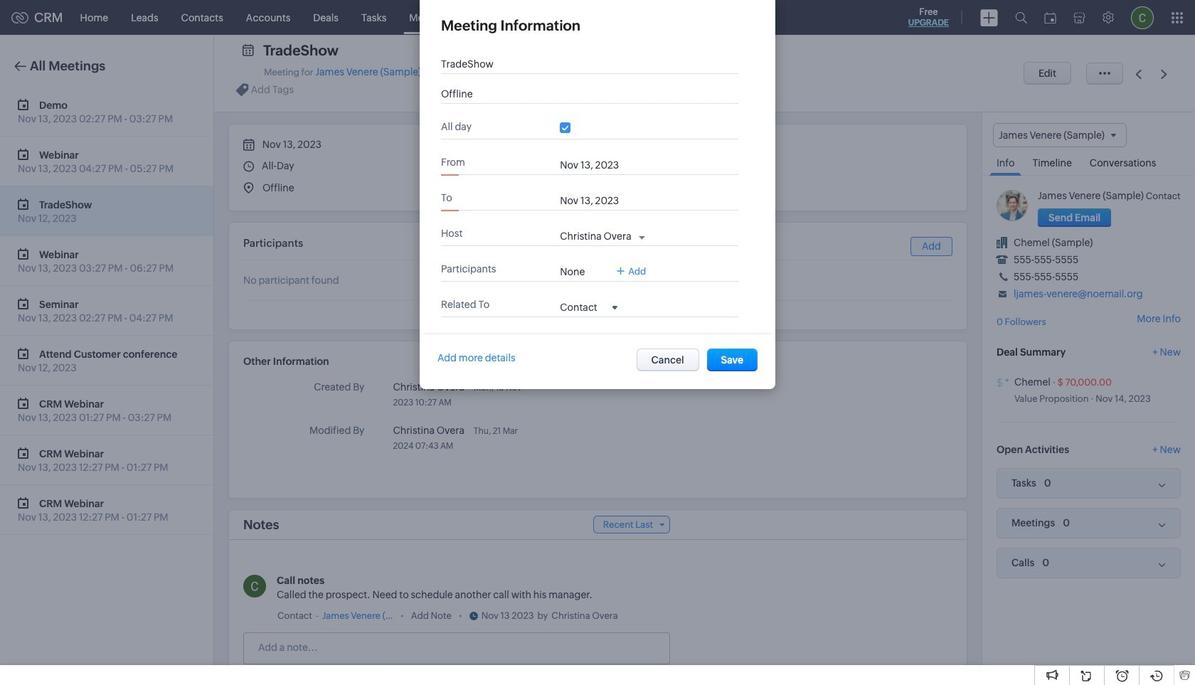 Task type: describe. For each thing, give the bounding box(es) containing it.
profile image
[[1131, 6, 1154, 29]]

Location text field
[[441, 88, 726, 100]]

mmm d, yyyy text field
[[560, 159, 638, 171]]

create menu image
[[981, 9, 998, 26]]

search element
[[1007, 0, 1036, 35]]

mmm d, yyyy text field
[[560, 195, 638, 206]]

search image
[[1015, 11, 1028, 23]]

calendar image
[[1045, 12, 1057, 23]]



Task type: vqa. For each thing, say whether or not it's contained in the screenshot.
Create Menu Element
yes



Task type: locate. For each thing, give the bounding box(es) containing it.
profile element
[[1123, 0, 1163, 35]]

Title text field
[[441, 58, 726, 70]]

previous record image
[[1136, 69, 1142, 79]]

Add a note... field
[[244, 640, 669, 655]]

logo image
[[11, 12, 28, 23]]

create menu element
[[972, 0, 1007, 35]]

next record image
[[1161, 69, 1171, 79]]

None field
[[560, 301, 618, 313]]

None button
[[1024, 62, 1072, 85], [1038, 209, 1112, 227], [637, 349, 699, 371], [707, 349, 758, 371], [1024, 62, 1072, 85], [1038, 209, 1112, 227], [637, 349, 699, 371], [707, 349, 758, 371]]



